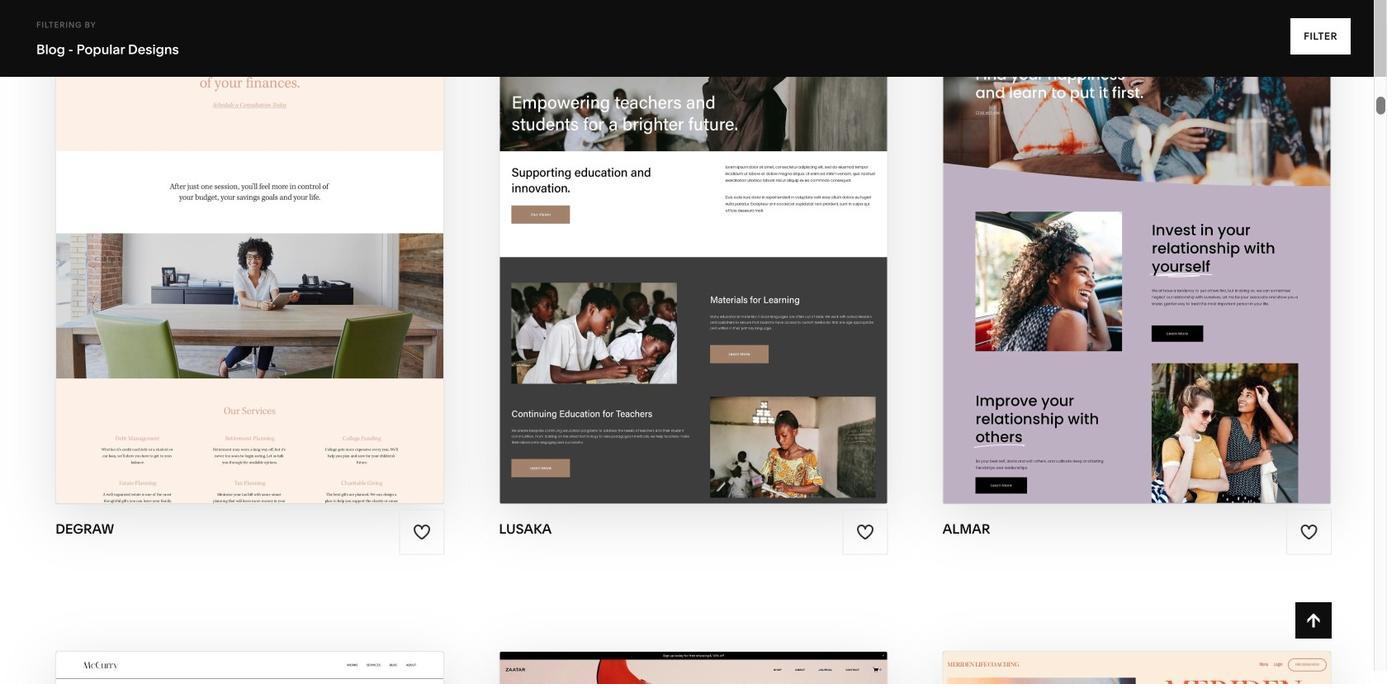 Task type: locate. For each thing, give the bounding box(es) containing it.
lusaka image
[[500, 0, 888, 504]]

zaatar image
[[500, 652, 888, 684]]

degraw image
[[56, 0, 444, 504]]

add lusaka to your favorites list image
[[857, 523, 875, 541]]

back to top image
[[1305, 611, 1323, 630]]



Task type: vqa. For each thing, say whether or not it's contained in the screenshot.
'Laurie' image
no



Task type: describe. For each thing, give the bounding box(es) containing it.
add almar to your favorites list image
[[1301, 523, 1319, 541]]

meriden image
[[944, 652, 1332, 684]]

mccurry image
[[56, 652, 444, 684]]

add degraw to your favorites list image
[[413, 523, 431, 541]]

almar image
[[944, 0, 1332, 504]]



